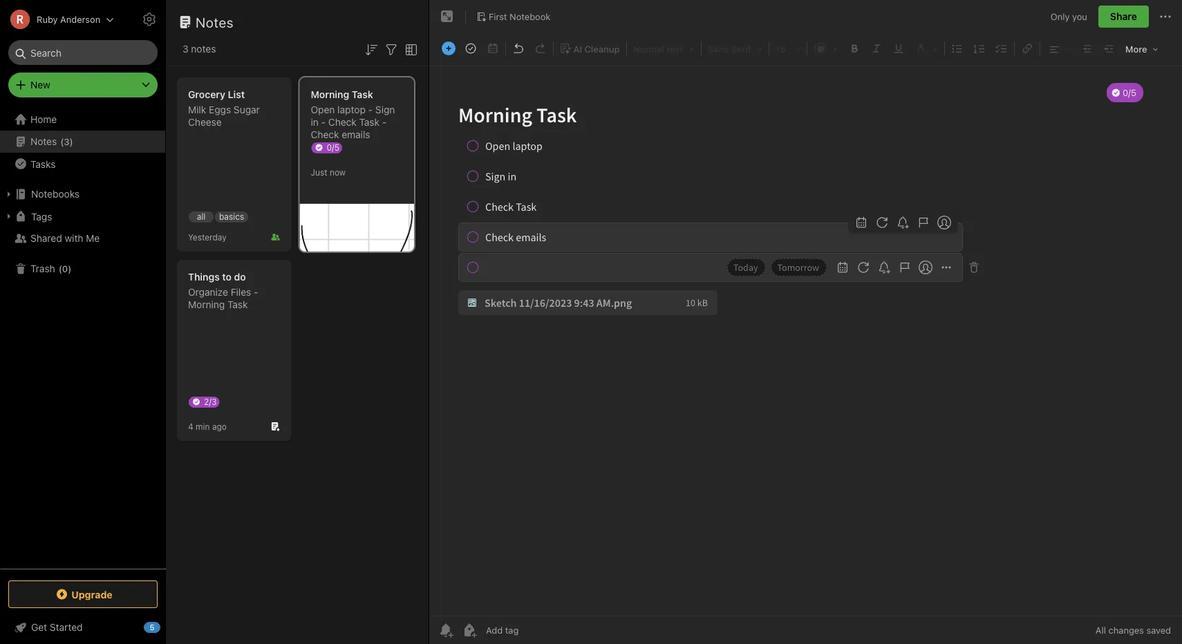 Task type: describe. For each thing, give the bounding box(es) containing it.
0 vertical spatial check
[[328, 116, 357, 128]]

task image
[[461, 39, 480, 58]]

notes ( 3 )
[[30, 136, 73, 147]]

all
[[197, 212, 206, 222]]

with
[[65, 233, 83, 244]]

0
[[62, 264, 68, 274]]

just
[[311, 167, 327, 177]]

basics
[[219, 212, 244, 222]]

now
[[330, 167, 346, 177]]

add filters image
[[383, 41, 400, 58]]

ruby
[[37, 14, 58, 25]]

cheese
[[188, 116, 222, 128]]

anderson
[[60, 14, 100, 25]]

expand tags image
[[3, 211, 15, 222]]

first notebook button
[[471, 7, 555, 26]]

notes for notes ( 3 )
[[30, 136, 57, 147]]

tasks button
[[0, 153, 165, 175]]

trash
[[30, 263, 55, 274]]

( for trash
[[59, 264, 62, 274]]

emails
[[342, 129, 370, 140]]

tags
[[31, 211, 52, 222]]

files
[[231, 287, 251, 298]]

4 min ago
[[188, 422, 227, 431]]

list
[[228, 89, 245, 100]]

Font size field
[[771, 39, 805, 58]]

notebook
[[510, 11, 550, 21]]

changes
[[1108, 625, 1144, 636]]

0 vertical spatial task
[[352, 89, 373, 100]]

Heading level field
[[628, 39, 700, 58]]

saved
[[1146, 625, 1171, 636]]

settings image
[[141, 11, 158, 28]]

add tag image
[[461, 622, 478, 639]]

home link
[[0, 109, 166, 131]]

home
[[30, 114, 57, 125]]

note window element
[[429, 0, 1182, 644]]

eggs
[[209, 104, 231, 115]]

yesterday
[[188, 232, 227, 242]]

- left sign
[[368, 104, 373, 115]]

) for trash
[[68, 264, 71, 274]]

you
[[1072, 11, 1087, 22]]

thumbnail image
[[300, 204, 414, 252]]

( for notes
[[60, 136, 64, 147]]

expand note image
[[439, 8, 456, 25]]

things to do organize files - morning task
[[188, 271, 258, 310]]

heading level image
[[629, 39, 699, 57]]

More field
[[1121, 39, 1163, 59]]

trash ( 0 )
[[30, 263, 71, 274]]

first notebook
[[489, 11, 550, 21]]

tasks
[[30, 158, 56, 170]]

alignment image
[[1042, 39, 1076, 57]]

Font family field
[[703, 39, 767, 58]]

More actions field
[[1157, 6, 1174, 28]]

me
[[86, 233, 100, 244]]

upgrade
[[71, 589, 112, 600]]

morning task open laptop - sign in - check task - check emails
[[311, 89, 395, 140]]

font color image
[[809, 39, 843, 57]]

font size image
[[771, 39, 805, 57]]

min
[[196, 422, 210, 431]]

0/5
[[327, 142, 339, 152]]

) for notes
[[70, 136, 73, 147]]

shared with me
[[30, 233, 100, 244]]

1 horizontal spatial 3
[[182, 43, 188, 55]]

1 vertical spatial check
[[311, 129, 339, 140]]

add a reminder image
[[438, 622, 454, 639]]

to
[[222, 271, 232, 283]]

things
[[188, 271, 220, 283]]

Insert field
[[438, 39, 459, 58]]

highlight image
[[910, 39, 942, 57]]

Help and Learning task checklist field
[[0, 617, 166, 639]]

- inside things to do organize files - morning task
[[254, 287, 258, 298]]

Add filters field
[[383, 40, 400, 58]]



Task type: locate. For each thing, give the bounding box(es) containing it.
1 vertical spatial (
[[59, 264, 62, 274]]

just now
[[311, 167, 346, 177]]

check down laptop
[[328, 116, 357, 128]]

check up the 0/5
[[311, 129, 339, 140]]

tree
[[0, 109, 166, 568]]

0 horizontal spatial morning
[[188, 299, 225, 310]]

) down home 'link'
[[70, 136, 73, 147]]

) inside the notes ( 3 )
[[70, 136, 73, 147]]

1 vertical spatial 3
[[64, 136, 70, 147]]

2 vertical spatial task
[[227, 299, 248, 310]]

click to collapse image
[[161, 619, 171, 635]]

notes down home
[[30, 136, 57, 147]]

Account field
[[0, 6, 114, 33]]

task up emails
[[359, 116, 380, 128]]

font family image
[[704, 39, 767, 57]]

-
[[368, 104, 373, 115], [321, 116, 326, 128], [382, 116, 387, 128], [254, 287, 258, 298]]

new button
[[8, 73, 158, 97]]

1 vertical spatial task
[[359, 116, 380, 128]]

task down files
[[227, 299, 248, 310]]

Sort options field
[[363, 40, 379, 58]]

morning up open
[[311, 89, 349, 100]]

)
[[70, 136, 73, 147], [68, 264, 71, 274]]

notes for notes
[[196, 14, 234, 30]]

3 notes
[[182, 43, 216, 55]]

ruby anderson
[[37, 14, 100, 25]]

started
[[50, 622, 83, 633]]

( inside the notes ( 3 )
[[60, 136, 64, 147]]

more
[[1125, 44, 1147, 54]]

1 vertical spatial notes
[[30, 136, 57, 147]]

grocery list milk eggs sugar cheese
[[188, 89, 260, 128]]

) right trash
[[68, 264, 71, 274]]

) inside trash ( 0 )
[[68, 264, 71, 274]]

shared with me link
[[0, 227, 165, 250]]

- right files
[[254, 287, 258, 298]]

in
[[311, 116, 319, 128]]

0 vertical spatial notes
[[196, 14, 234, 30]]

all changes saved
[[1096, 625, 1171, 636]]

notebooks link
[[0, 183, 165, 205]]

3 down home 'link'
[[64, 136, 70, 147]]

4
[[188, 422, 193, 431]]

0 horizontal spatial notes
[[30, 136, 57, 147]]

get started
[[31, 622, 83, 633]]

1 vertical spatial morning
[[188, 299, 225, 310]]

grocery
[[188, 89, 225, 100]]

only you
[[1051, 11, 1087, 22]]

notes
[[191, 43, 216, 55]]

Highlight field
[[910, 39, 943, 58]]

- right in
[[321, 116, 326, 128]]

do
[[234, 271, 246, 283]]

Alignment field
[[1042, 39, 1076, 58]]

5
[[150, 623, 155, 632]]

share button
[[1098, 6, 1149, 28]]

only
[[1051, 11, 1070, 22]]

Add tag field
[[485, 625, 588, 636]]

2/3
[[204, 397, 217, 406]]

Search text field
[[18, 40, 148, 65]]

more actions image
[[1157, 8, 1174, 25]]

3 inside the notes ( 3 )
[[64, 136, 70, 147]]

morning inside morning task open laptop - sign in - check task - check emails
[[311, 89, 349, 100]]

task up laptop
[[352, 89, 373, 100]]

milk
[[188, 104, 206, 115]]

1 horizontal spatial morning
[[311, 89, 349, 100]]

sugar
[[234, 104, 260, 115]]

ago
[[212, 422, 227, 431]]

(
[[60, 136, 64, 147], [59, 264, 62, 274]]

open
[[311, 104, 335, 115]]

new
[[30, 79, 50, 91]]

0 horizontal spatial 3
[[64, 136, 70, 147]]

organize
[[188, 287, 228, 298]]

( right trash
[[59, 264, 62, 274]]

tags button
[[0, 205, 165, 227]]

0 vertical spatial (
[[60, 136, 64, 147]]

0 vertical spatial )
[[70, 136, 73, 147]]

laptop
[[337, 104, 366, 115]]

expand notebooks image
[[3, 189, 15, 200]]

0 vertical spatial 3
[[182, 43, 188, 55]]

1 vertical spatial )
[[68, 264, 71, 274]]

( inside trash ( 0 )
[[59, 264, 62, 274]]

task inside things to do organize files - morning task
[[227, 299, 248, 310]]

1 horizontal spatial notes
[[196, 14, 234, 30]]

tree containing home
[[0, 109, 166, 568]]

notebooks
[[31, 188, 80, 200]]

task
[[352, 89, 373, 100], [359, 116, 380, 128], [227, 299, 248, 310]]

get
[[31, 622, 47, 633]]

share
[[1110, 11, 1137, 22]]

3 left notes
[[182, 43, 188, 55]]

all
[[1096, 625, 1106, 636]]

first
[[489, 11, 507, 21]]

- down sign
[[382, 116, 387, 128]]

sign
[[375, 104, 395, 115]]

morning down organize
[[188, 299, 225, 310]]

3
[[182, 43, 188, 55], [64, 136, 70, 147]]

morning
[[311, 89, 349, 100], [188, 299, 225, 310]]

upgrade button
[[8, 581, 158, 608]]

View options field
[[400, 40, 420, 58]]

notes up notes
[[196, 14, 234, 30]]

notes
[[196, 14, 234, 30], [30, 136, 57, 147]]

check
[[328, 116, 357, 128], [311, 129, 339, 140]]

0 vertical spatial morning
[[311, 89, 349, 100]]

Note Editor text field
[[429, 66, 1182, 616]]

shared
[[30, 233, 62, 244]]

None search field
[[18, 40, 148, 65]]

Font color field
[[809, 39, 843, 58]]

( down home 'link'
[[60, 136, 64, 147]]

morning inside things to do organize files - morning task
[[188, 299, 225, 310]]

undo image
[[509, 39, 528, 58]]



Task type: vqa. For each thing, say whether or not it's contained in the screenshot.
5
yes



